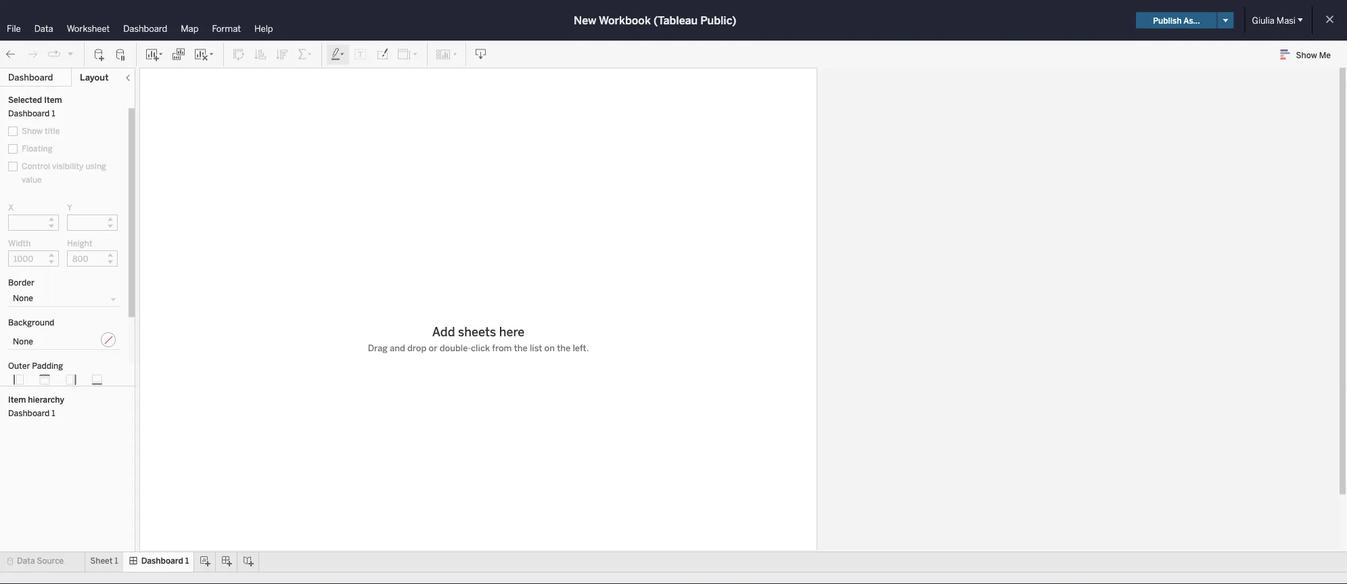 Task type: vqa. For each thing, say whether or not it's contained in the screenshot.
On
yes



Task type: describe. For each thing, give the bounding box(es) containing it.
sort descending image
[[276, 48, 289, 61]]

title
[[45, 126, 60, 136]]

add sheets here drag and drop or double-click from the list on the left.
[[368, 325, 589, 354]]

as...
[[1184, 15, 1201, 25]]

selected item dashboard 1
[[8, 95, 62, 118]]

and
[[390, 343, 405, 354]]

here
[[499, 325, 525, 339]]

item inside selected item dashboard 1
[[44, 95, 62, 105]]

1 the from the left
[[514, 343, 528, 354]]

none button for background
[[8, 330, 121, 350]]

control
[[22, 161, 50, 171]]

X text field
[[8, 215, 59, 231]]

double-
[[440, 343, 471, 354]]

data source
[[17, 556, 64, 566]]

value
[[22, 175, 42, 185]]

giulia masi
[[1253, 15, 1296, 26]]

floating
[[22, 144, 53, 154]]

publish as...
[[1154, 15, 1201, 25]]

click
[[471, 343, 490, 354]]

Y text field
[[67, 215, 118, 231]]

(tableau
[[654, 14, 698, 27]]

none for background
[[13, 336, 33, 346]]

data for data
[[34, 23, 53, 34]]

workbook
[[599, 14, 651, 27]]

1 — from the left
[[15, 388, 22, 398]]

drag
[[368, 343, 388, 354]]

public)
[[701, 14, 737, 27]]

background
[[8, 318, 54, 328]]

pause auto updates image
[[114, 48, 128, 61]]

1 inside item hierarchy dashboard 1
[[52, 409, 55, 418]]

map
[[181, 23, 199, 34]]

format workbook image
[[376, 48, 389, 61]]

width
[[8, 238, 31, 248]]

padding
[[32, 361, 63, 371]]

none button for border
[[8, 290, 121, 307]]

format
[[212, 23, 241, 34]]

4 — from the left
[[93, 388, 101, 398]]

layout
[[80, 72, 109, 83]]

using
[[86, 161, 106, 171]]

replay animation image
[[47, 48, 61, 61]]

data for data source
[[17, 556, 35, 566]]

sheet 1
[[90, 556, 118, 566]]

drop
[[408, 343, 427, 354]]

outer padding
[[8, 361, 63, 371]]

new worksheet image
[[145, 48, 164, 61]]

swap rows and columns image
[[232, 48, 246, 61]]

clear sheet image
[[194, 48, 215, 61]]

publish as... button
[[1137, 12, 1218, 28]]

selected
[[8, 95, 42, 105]]

show for show title
[[22, 126, 43, 136]]

item inside item hierarchy dashboard 1
[[8, 395, 26, 404]]

on
[[545, 343, 555, 354]]

1 for sheet 1
[[115, 556, 118, 566]]

show me
[[1297, 50, 1332, 60]]

outer
[[8, 361, 30, 371]]

from
[[492, 343, 512, 354]]



Task type: locate. For each thing, give the bounding box(es) containing it.
0 horizontal spatial the
[[514, 343, 528, 354]]

Height text field
[[67, 250, 118, 267]]

highlight image
[[330, 48, 346, 61]]

masi
[[1277, 15, 1296, 26]]

source
[[37, 556, 64, 566]]

3 — from the left
[[67, 388, 75, 398]]

data up replay animation image
[[34, 23, 53, 34]]

1 vertical spatial data
[[17, 556, 35, 566]]

dashboard inside item hierarchy dashboard 1
[[8, 409, 50, 418]]

none button
[[8, 290, 121, 307], [8, 330, 121, 350]]

dashboard
[[123, 23, 167, 34], [8, 72, 53, 83], [8, 409, 50, 418], [141, 556, 183, 566]]

item left hierarchy
[[8, 395, 26, 404]]

file
[[7, 23, 21, 34]]

add
[[432, 325, 455, 339]]

show
[[1297, 50, 1318, 60], [22, 126, 43, 136]]

1 horizontal spatial show
[[1297, 50, 1318, 60]]

height
[[67, 238, 92, 248]]

replay animation image
[[66, 50, 74, 58]]

worksheet
[[67, 23, 110, 34]]

1 horizontal spatial item
[[44, 95, 62, 105]]

none down background
[[13, 336, 33, 346]]

dashboard up selected
[[8, 72, 53, 83]]

giulia
[[1253, 15, 1275, 26]]

item
[[44, 95, 62, 105], [8, 395, 26, 404]]

left.
[[573, 343, 589, 354]]

x
[[8, 202, 14, 212]]

2 horizontal spatial 1
[[185, 556, 189, 566]]

sort ascending image
[[254, 48, 267, 61]]

dashboard 1
[[141, 556, 189, 566]]

1 vertical spatial none button
[[8, 330, 121, 350]]

dashboard down hierarchy
[[8, 409, 50, 418]]

duplicate image
[[172, 48, 185, 61]]

2 — from the left
[[41, 388, 49, 398]]

visibility
[[52, 161, 84, 171]]

dashboard 1
[[8, 109, 55, 118]]

help
[[255, 23, 273, 34]]

undo image
[[4, 48, 18, 61]]

the left list
[[514, 343, 528, 354]]

2 none from the top
[[13, 336, 33, 346]]

hierarchy
[[28, 395, 64, 404]]

totals image
[[297, 48, 313, 61]]

show title
[[22, 126, 60, 136]]

download image
[[475, 48, 488, 61]]

show left 'me'
[[1297, 50, 1318, 60]]

0 vertical spatial show
[[1297, 50, 1318, 60]]

show me button
[[1275, 44, 1344, 65]]

item up dashboard 1
[[44, 95, 62, 105]]

dashboard up the new worksheet image
[[123, 23, 167, 34]]

none button up background
[[8, 290, 121, 307]]

0 vertical spatial item
[[44, 95, 62, 105]]

—
[[15, 388, 22, 398], [41, 388, 49, 398], [67, 388, 75, 398], [93, 388, 101, 398]]

1 none button from the top
[[8, 290, 121, 307]]

new workbook (tableau public)
[[574, 14, 737, 27]]

border
[[8, 278, 34, 287]]

0 vertical spatial none
[[13, 293, 33, 303]]

1 for dashboard 1
[[185, 556, 189, 566]]

1 horizontal spatial 1
[[115, 556, 118, 566]]

the
[[514, 343, 528, 354], [557, 343, 571, 354]]

none button up padding
[[8, 330, 121, 350]]

new
[[574, 14, 597, 27]]

0 vertical spatial none button
[[8, 290, 121, 307]]

data left source
[[17, 556, 35, 566]]

publish
[[1154, 15, 1182, 25]]

show labels image
[[354, 48, 368, 61]]

item hierarchy dashboard 1
[[8, 395, 64, 418]]

show for show me
[[1297, 50, 1318, 60]]

me
[[1320, 50, 1332, 60]]

sheet
[[90, 556, 113, 566]]

the right on
[[557, 343, 571, 354]]

1 vertical spatial none
[[13, 336, 33, 346]]

1 horizontal spatial the
[[557, 343, 571, 354]]

2 none button from the top
[[8, 330, 121, 350]]

show inside show me button
[[1297, 50, 1318, 60]]

redo image
[[26, 48, 39, 61]]

1 vertical spatial show
[[22, 126, 43, 136]]

show/hide cards image
[[436, 48, 458, 61]]

new data source image
[[93, 48, 106, 61]]

2 the from the left
[[557, 343, 571, 354]]

1
[[52, 409, 55, 418], [115, 556, 118, 566], [185, 556, 189, 566]]

dashboard right sheet 1
[[141, 556, 183, 566]]

list
[[530, 343, 543, 354]]

1 vertical spatial item
[[8, 395, 26, 404]]

none for border
[[13, 293, 33, 303]]

collapse image
[[124, 74, 132, 82]]

0 horizontal spatial show
[[22, 126, 43, 136]]

control visibility using value
[[22, 161, 106, 185]]

none down border
[[13, 293, 33, 303]]

none
[[13, 293, 33, 303], [13, 336, 33, 346]]

1 none from the top
[[13, 293, 33, 303]]

data
[[34, 23, 53, 34], [17, 556, 35, 566]]

sheets
[[458, 325, 496, 339]]

0 horizontal spatial item
[[8, 395, 26, 404]]

Width text field
[[8, 250, 59, 267]]

0 vertical spatial data
[[34, 23, 53, 34]]

y
[[67, 202, 72, 212]]

show down dashboard 1
[[22, 126, 43, 136]]

fit image
[[397, 48, 419, 61]]

or
[[429, 343, 438, 354]]

0 horizontal spatial 1
[[52, 409, 55, 418]]



